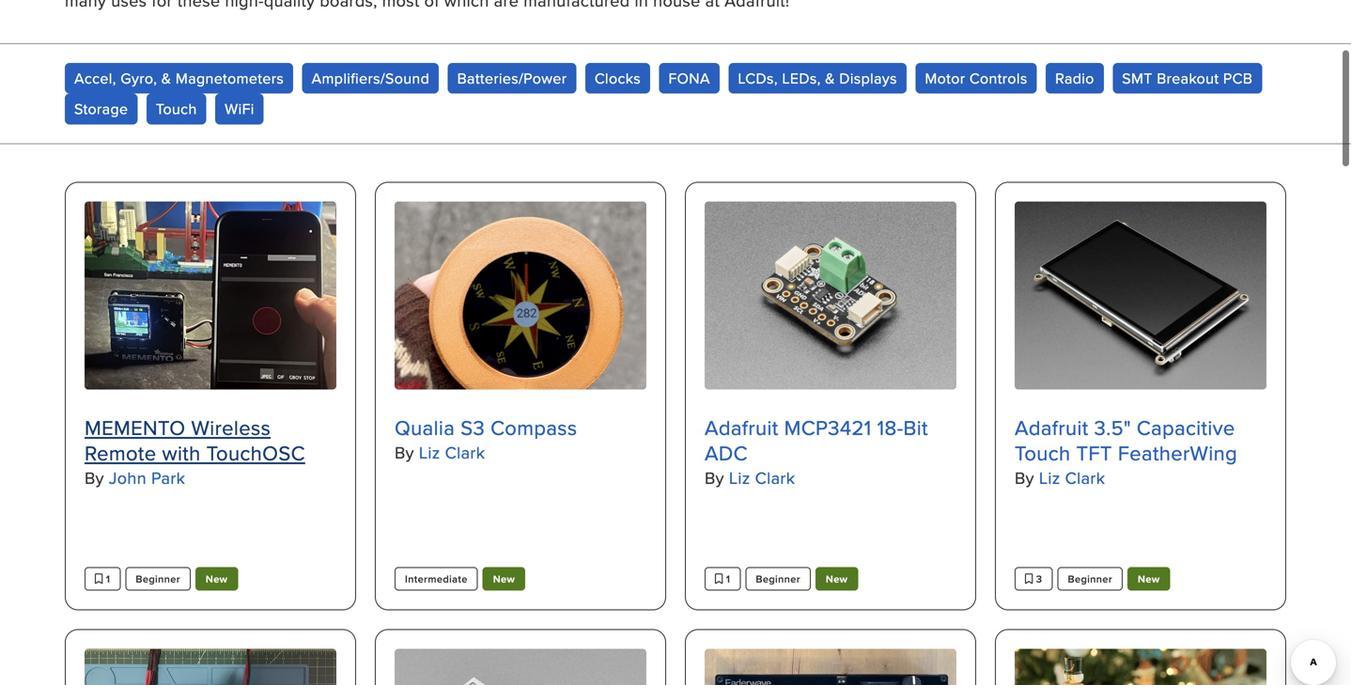 Task type: locate. For each thing, give the bounding box(es) containing it.
3.5"
[[1095, 413, 1132, 442]]

2 horizontal spatial clark
[[1066, 466, 1106, 490]]

& inside lcds, leds, & displays link
[[826, 67, 836, 89]]

by
[[395, 440, 414, 464], [85, 466, 104, 490], [705, 466, 725, 490], [1015, 466, 1035, 490]]

smt breakout pcb link
[[1113, 63, 1263, 94]]

with
[[162, 438, 201, 468]]

adafruit inside adafruit mcp3421 18-bit adc by liz clark
[[705, 413, 779, 442]]

3
[[1034, 571, 1043, 586]]

1 horizontal spatial beginner
[[756, 571, 801, 586]]

beginner for touchosc
[[136, 571, 180, 586]]

1 horizontal spatial adafruit
[[1015, 413, 1089, 442]]

1 adafruit from the left
[[705, 413, 779, 442]]

liz clark link
[[419, 440, 485, 464], [729, 466, 796, 490], [1040, 466, 1106, 490]]

liz inside adafruit 3.5" capacitive touch tft featherwing by liz clark
[[1040, 466, 1061, 490]]

2 1 from the left
[[724, 571, 731, 586]]

breakout
[[1158, 67, 1220, 89]]

qualia s3 compass by liz clark
[[395, 413, 578, 464]]

liz clark link left compass
[[419, 440, 485, 464]]

1 horizontal spatial liz
[[729, 466, 751, 490]]

1 vertical spatial touch
[[1015, 438, 1071, 468]]

leds,
[[783, 67, 821, 89]]

0 horizontal spatial liz clark link
[[419, 440, 485, 464]]

touch link
[[147, 94, 206, 125]]

0 vertical spatial touch
[[156, 98, 197, 120]]

& right leds,
[[826, 67, 836, 89]]

lcds, leds, & displays
[[738, 67, 898, 89]]

motor controls
[[925, 67, 1028, 89]]

1 & from the left
[[162, 67, 171, 89]]

1 beginner from the left
[[136, 571, 180, 586]]

adafruit
[[705, 413, 779, 442], [1015, 413, 1089, 442]]

0 horizontal spatial &
[[162, 67, 171, 89]]

adafruit left 3.5"
[[1015, 413, 1089, 442]]

clark inside adafruit 3.5" capacitive touch tft featherwing by liz clark
[[1066, 466, 1106, 490]]

storage link
[[65, 94, 138, 125]]

& inside accel, gyro, & magnetometers link
[[162, 67, 171, 89]]

0 horizontal spatial liz
[[419, 440, 441, 464]]

1 1 from the left
[[103, 571, 110, 586]]

0 horizontal spatial beginner
[[136, 571, 180, 586]]

& right gyro,
[[162, 67, 171, 89]]

3 new from the left
[[826, 571, 848, 586]]

clocks link
[[586, 63, 651, 94]]

adafruit for adc
[[705, 413, 779, 442]]

1 horizontal spatial clark
[[756, 466, 796, 490]]

intermediate
[[405, 571, 468, 586]]

remote
[[85, 438, 157, 468]]

park
[[151, 466, 185, 490]]

new
[[206, 571, 228, 586], [493, 571, 515, 586], [826, 571, 848, 586], [1139, 571, 1161, 586]]

batteries/power
[[457, 67, 567, 89]]

qualia
[[395, 413, 455, 442]]

lcds, leds, & displays link
[[729, 63, 907, 94]]

liz
[[419, 440, 441, 464], [729, 466, 751, 490], [1040, 466, 1061, 490]]

accel,
[[74, 67, 116, 89]]

amplifiers/sound
[[312, 67, 430, 89]]

adafruit left mcp3421
[[705, 413, 779, 442]]

2 & from the left
[[826, 67, 836, 89]]

clark right adc
[[756, 466, 796, 490]]

by inside adafruit mcp3421 18-bit adc by liz clark
[[705, 466, 725, 490]]

beginner
[[136, 571, 180, 586], [756, 571, 801, 586], [1068, 571, 1113, 586]]

2 horizontal spatial liz
[[1040, 466, 1061, 490]]

0 horizontal spatial 1
[[103, 571, 110, 586]]

0 horizontal spatial clark
[[445, 440, 485, 464]]

clark left compass
[[445, 440, 485, 464]]

john
[[109, 466, 147, 490]]

clocks
[[595, 67, 641, 89]]

1 horizontal spatial 1
[[724, 571, 731, 586]]

adafruit inside adafruit 3.5" capacitive touch tft featherwing by liz clark
[[1015, 413, 1089, 442]]

liz clark link down 3.5"
[[1040, 466, 1106, 490]]

18-
[[878, 413, 904, 442]]

2 beginner from the left
[[756, 571, 801, 586]]

touch left tft
[[1015, 438, 1071, 468]]

clark inside adafruit mcp3421 18-bit adc by liz clark
[[756, 466, 796, 490]]

touch down accel, gyro, & magnetometers link
[[156, 98, 197, 120]]

2 horizontal spatial liz clark link
[[1040, 466, 1106, 490]]

2 horizontal spatial beginner
[[1068, 571, 1113, 586]]

new for adafruit mcp3421 18-bit adc
[[826, 571, 848, 586]]

liz inside adafruit mcp3421 18-bit adc by liz clark
[[729, 466, 751, 490]]

touch
[[156, 98, 197, 120], [1015, 438, 1071, 468]]

0 horizontal spatial touch
[[156, 98, 197, 120]]

pcb
[[1224, 67, 1253, 89]]

1 horizontal spatial &
[[826, 67, 836, 89]]

mcp3421
[[785, 413, 872, 442]]

1 horizontal spatial touch
[[1015, 438, 1071, 468]]

2 adafruit from the left
[[1015, 413, 1089, 442]]

3 beginner from the left
[[1068, 571, 1113, 586]]

1
[[103, 571, 110, 586], [724, 571, 731, 586]]

adafruit 3.5" capacitive touch tft featherwing link
[[1015, 413, 1267, 468]]

accel, gyro, & magnetometers
[[74, 67, 284, 89]]

touchosc
[[207, 438, 305, 468]]

clark
[[445, 440, 485, 464], [756, 466, 796, 490], [1066, 466, 1106, 490]]

clark down 3.5"
[[1066, 466, 1106, 490]]

lcds,
[[738, 67, 778, 89]]

0 horizontal spatial adafruit
[[705, 413, 779, 442]]

1 new from the left
[[206, 571, 228, 586]]

&
[[162, 67, 171, 89], [826, 67, 836, 89]]

1 horizontal spatial liz clark link
[[729, 466, 796, 490]]

liz clark link down mcp3421
[[729, 466, 796, 490]]

4 new from the left
[[1139, 571, 1161, 586]]

top angle view of the adc image
[[705, 202, 957, 390]]

by inside the memento wireless remote with touchosc by john park
[[85, 466, 104, 490]]

accel, gyro, & magnetometers link
[[65, 63, 293, 94]]



Task type: vqa. For each thing, say whether or not it's contained in the screenshot.
Pass
no



Task type: describe. For each thing, give the bounding box(es) containing it.
capacitive
[[1137, 413, 1236, 442]]

wifi
[[225, 98, 254, 120]]

magnetometers
[[176, 67, 284, 89]]

s3
[[461, 413, 485, 442]]

new for adafruit 3.5" capacitive touch tft featherwing
[[1139, 571, 1161, 586]]

liz clark link for tft
[[1040, 466, 1106, 490]]

controls
[[970, 67, 1028, 89]]

memento wireless remote with touchosc link
[[85, 413, 337, 468]]

1 for adafruit mcp3421 18-bit adc
[[724, 571, 731, 586]]

memento
[[85, 413, 186, 442]]

amplifiers/sound link
[[302, 63, 439, 94]]

an iphone held near a square digital camera in front of a model of san francisco image
[[85, 202, 337, 390]]

touch inside "link"
[[156, 98, 197, 120]]

motor controls link
[[916, 63, 1038, 94]]

wireless
[[191, 413, 271, 442]]

wifi link
[[215, 94, 264, 125]]

beginner for tft
[[1068, 571, 1113, 586]]

adc
[[705, 438, 748, 468]]

smt breakout pcb storage
[[74, 67, 1253, 120]]

memento wireless remote with touchosc by john park
[[85, 413, 305, 490]]

featherwing
[[1119, 438, 1238, 468]]

radio
[[1056, 67, 1095, 89]]

qualia s3 compass link
[[395, 413, 647, 442]]

liz clark link for adc
[[729, 466, 796, 490]]

storage
[[74, 98, 128, 120]]

clark inside 'qualia s3 compass by liz clark'
[[445, 440, 485, 464]]

beginner for adc
[[756, 571, 801, 586]]

radio link
[[1047, 63, 1104, 94]]

motor
[[925, 67, 966, 89]]

adafruit mcp3421 18-bit adc by liz clark
[[705, 413, 929, 490]]

2 new from the left
[[493, 571, 515, 586]]

adafruit for tft
[[1015, 413, 1089, 442]]

fona
[[669, 67, 711, 89]]

touch inside adafruit 3.5" capacitive touch tft featherwing by liz clark
[[1015, 438, 1071, 468]]

by inside 'qualia s3 compass by liz clark'
[[395, 440, 414, 464]]

displays
[[840, 67, 898, 89]]

gyro,
[[121, 67, 157, 89]]

fona link
[[660, 63, 720, 94]]

top angle view of the cap touch featherwing image
[[1015, 202, 1267, 390]]

new for memento wireless remote with touchosc
[[206, 571, 228, 586]]

bit
[[904, 413, 929, 442]]

& for displays
[[826, 67, 836, 89]]

tft
[[1077, 438, 1113, 468]]

adafruit mcp3421 18-bit adc link
[[705, 413, 957, 468]]

liz clark link for liz
[[419, 440, 485, 464]]

1 for memento wireless remote with touchosc
[[103, 571, 110, 586]]

smt
[[1123, 67, 1153, 89]]

by inside adafruit 3.5" capacitive touch tft featherwing by liz clark
[[1015, 466, 1035, 490]]

compass
[[491, 413, 578, 442]]

adafruit 3.5" capacitive touch tft featherwing by liz clark
[[1015, 413, 1238, 490]]

& for magnetometers
[[162, 67, 171, 89]]

batteries/power link
[[448, 63, 577, 94]]

liz inside 'qualia s3 compass by liz clark'
[[419, 440, 441, 464]]

john park link
[[109, 466, 185, 490]]



